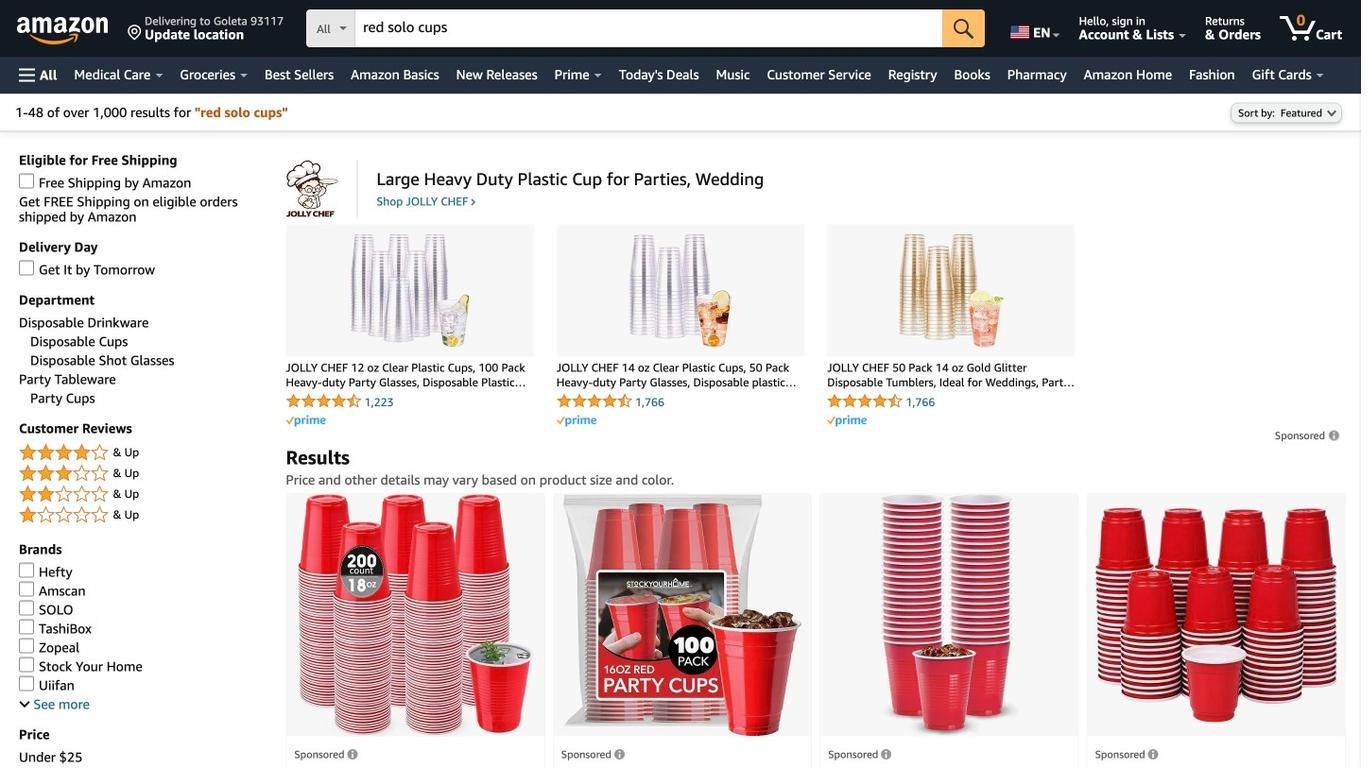 Task type: vqa. For each thing, say whether or not it's contained in the screenshot.
Eligible for Prime. image
yes



Task type: describe. For each thing, give the bounding box(es) containing it.
Search Amazon text field
[[356, 10, 943, 46]]

jolly chef 14 oz clear plastic cups, 50 pack heavy-duty party glasses, disposable plastic cups for wedding cocktails tumblers, ideal for halloween, christmas, and thanksgiving parties image
[[596, 234, 766, 347]]

jolly chef 50 pack 14 oz gold glitter disposable tumblers, ideal for weddings, parties, halloween, thanksgiving, christmas image
[[867, 234, 1037, 347]]

none submit inside navigation navigation
[[943, 9, 986, 47]]

4 checkbox image from the top
[[19, 658, 34, 673]]

5 checkbox image from the top
[[19, 677, 34, 692]]

3 checkbox image from the top
[[19, 601, 34, 616]]

1 checkbox image from the top
[[19, 260, 34, 276]]

eligible for prime. image for jolly chef 50 pack 14 oz gold glitter disposable tumblers, ideal for weddings, parties, halloween, thanksgiving, christmas image
[[828, 416, 867, 427]]



Task type: locate. For each thing, give the bounding box(es) containing it.
4 stars & up element
[[19, 442, 267, 465]]

eligible for prime. image
[[286, 416, 326, 427], [828, 416, 867, 427]]

3 stars & up element
[[19, 463, 267, 486]]

2 eligible for prime. image from the left
[[828, 416, 867, 427]]

0 horizontal spatial eligible for prime. image
[[286, 416, 326, 427]]

eligible for prime. image for "jolly chef 12 oz clear plastic cups, 100 pack heavy-duty party glasses, disposable plastic cups for wedding, halloween,thanksgiving day, christmas party cocktails tumblers" image
[[286, 416, 326, 427]]

extender expand image
[[19, 698, 30, 708]]

2 stars & up element
[[19, 484, 267, 506]]

navigation navigation
[[0, 0, 1362, 94]]

sponsored ad - zcaukya mini disposable shot cups, 2oz 120 count red plastic cups, small disposable 2oz party cups, red image
[[1096, 508, 1338, 724]]

1 checkbox image from the top
[[19, 173, 34, 189]]

None search field
[[307, 9, 986, 49]]

None submit
[[943, 9, 986, 47]]

sponsored ad - hanna k. signature 50 count plastic cup, 18-ounce, red image
[[881, 494, 1019, 737]]

sponsored ad - zopeal 200 count 18 ounce plastic disposable cups beverage drinking cups, heavy duty large party cold drink... image
[[298, 494, 534, 737]]

2 checkbox image from the top
[[19, 563, 34, 578]]

eligible for prime. image
[[557, 416, 597, 427]]

none search field inside navigation navigation
[[307, 9, 986, 49]]

1 star & up element
[[19, 504, 267, 527]]

checkbox image
[[19, 260, 34, 276], [19, 563, 34, 578], [19, 620, 34, 635], [19, 658, 34, 673]]

2 checkbox image from the top
[[19, 582, 34, 597]]

4 checkbox image from the top
[[19, 639, 34, 654]]

1 horizontal spatial eligible for prime. image
[[828, 416, 867, 427]]

1 eligible for prime. image from the left
[[286, 416, 326, 427]]

sponsored ad - stock your home red plastic cups disposable, 16oz (100 count) heavy-duty, large party cup pack bulk pack fo... image
[[563, 494, 802, 737]]

3 checkbox image from the top
[[19, 620, 34, 635]]

checkbox image
[[19, 173, 34, 189], [19, 582, 34, 597], [19, 601, 34, 616], [19, 639, 34, 654], [19, 677, 34, 692]]

jolly chef 12 oz clear plastic cups, 100 pack heavy-duty party glasses, disposable plastic cups for wedding, halloween,thanksgiving day, christmas party cocktails tumblers image
[[325, 234, 495, 347]]

dropdown image
[[1328, 109, 1337, 117]]

amazon image
[[17, 17, 109, 45]]



